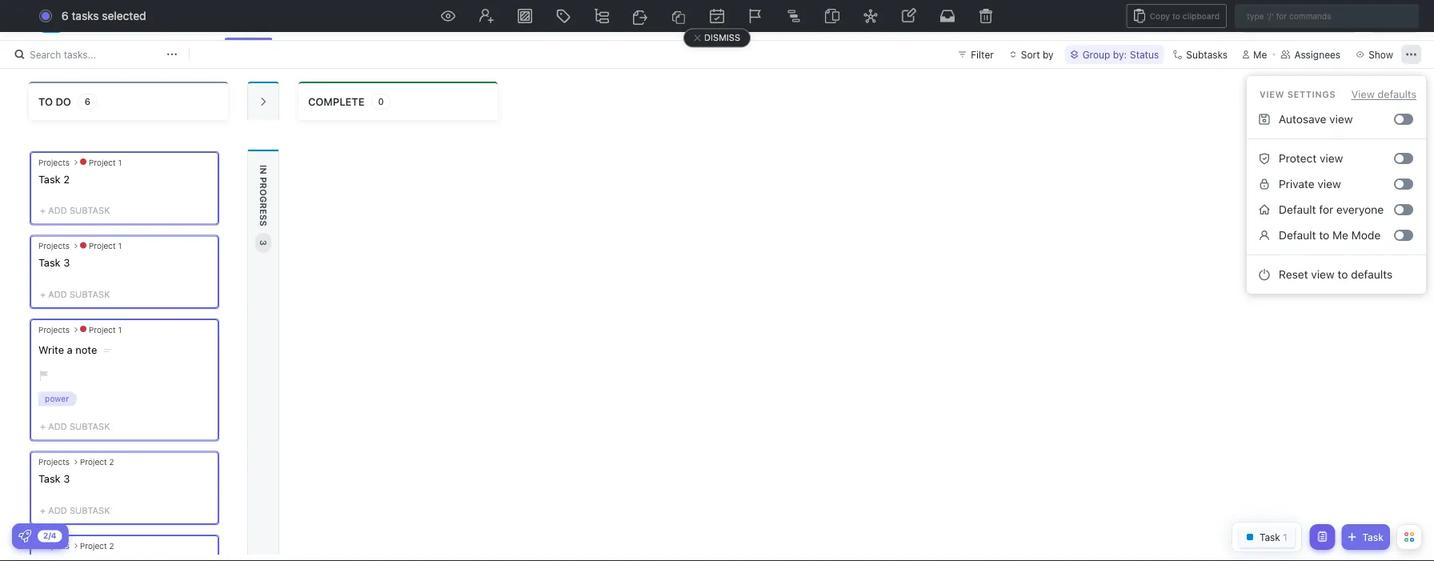 Task type: locate. For each thing, give the bounding box(es) containing it.
defaults down share
[[1378, 88, 1417, 100]]

write a note
[[38, 344, 97, 356]]

settings
[[1288, 89, 1336, 100]]

1
[[1317, 14, 1322, 25], [118, 158, 122, 167], [118, 241, 122, 251], [118, 325, 122, 334]]

1 task 3 from the top
[[38, 257, 70, 269]]

0 vertical spatial 6
[[62, 9, 69, 22]]

default to me mode
[[1279, 229, 1381, 242]]

2 vertical spatial 2
[[109, 541, 114, 550]]

space
[[106, 12, 144, 28]]

2 vertical spatial project 1
[[89, 325, 122, 334]]

+ add subtask
[[40, 205, 110, 216], [40, 289, 110, 300], [40, 421, 110, 432], [40, 505, 110, 515]]

view inside button
[[1330, 112, 1353, 126]]

2 task 3 from the top
[[38, 473, 70, 485]]

mode
[[1352, 229, 1381, 242]]

projects down 2/4
[[38, 541, 70, 550]]

view inside "button"
[[1312, 268, 1335, 281]]

2 vertical spatial to
[[1338, 268, 1348, 281]]

projects
[[38, 158, 70, 167], [38, 241, 70, 251], [38, 325, 70, 334], [38, 457, 70, 467], [38, 541, 70, 550]]

project 1
[[89, 158, 122, 167], [89, 241, 122, 251], [89, 325, 122, 334]]

add
[[48, 205, 67, 216], [48, 289, 67, 300], [48, 421, 67, 432], [48, 505, 67, 515]]

r
[[258, 183, 269, 189], [258, 203, 269, 209]]

0 vertical spatial me
[[1254, 49, 1268, 60]]

+ add subtask down ‎task 2
[[40, 205, 110, 216]]

6 left tasks
[[62, 9, 69, 22]]

1 vertical spatial defaults
[[1351, 268, 1393, 281]]

s
[[258, 215, 269, 221], [258, 221, 269, 227]]

6
[[62, 9, 69, 22], [85, 96, 90, 107]]

6 tasks selected
[[62, 9, 146, 22]]

view settings
[[1260, 89, 1336, 100]]

1 vertical spatial project 1
[[89, 241, 122, 251]]

e
[[258, 209, 269, 215]]

2 project 1 from the top
[[89, 241, 122, 251]]

do
[[56, 95, 71, 107]]

add up write
[[48, 289, 67, 300]]

subtask
[[70, 205, 110, 216], [70, 289, 110, 300], [70, 421, 110, 432], [70, 505, 110, 515]]

to right default
[[1319, 229, 1330, 242]]

1 s from the top
[[258, 215, 269, 221]]

6 for 6 tasks selected
[[62, 9, 69, 22]]

5 projects from the top
[[38, 541, 70, 550]]

2 horizontal spatial to
[[1338, 268, 1348, 281]]

me button
[[1236, 45, 1274, 64]]

me down automations
[[1254, 49, 1268, 60]]

1 vertical spatial me
[[1333, 229, 1349, 242]]

1 projects from the top
[[38, 158, 70, 167]]

view for reset
[[1312, 268, 1335, 281]]

0 horizontal spatial me
[[1254, 49, 1268, 60]]

i n p r o g r e s s
[[258, 165, 269, 227]]

0 horizontal spatial view
[[1260, 89, 1285, 100]]

1 vertical spatial task 3
[[38, 473, 70, 485]]

1 horizontal spatial view
[[1352, 88, 1375, 100]]

tasks...
[[64, 49, 96, 60]]

1 vertical spatial 3
[[63, 257, 70, 269]]

selected
[[102, 9, 146, 22]]

0 horizontal spatial to
[[38, 95, 53, 107]]

0 vertical spatial project 1
[[89, 158, 122, 167]]

0 vertical spatial 2
[[63, 173, 70, 185]]

me left 'mode'
[[1333, 229, 1349, 242]]

+ down write
[[40, 421, 46, 432]]

onboarding checklist button image
[[18, 530, 31, 543]]

g
[[258, 196, 269, 203]]

reset view to defaults
[[1279, 268, 1393, 281]]

view for view settings
[[1260, 89, 1285, 100]]

add down write
[[48, 421, 67, 432]]

1 vertical spatial project 2
[[80, 541, 114, 550]]

s down e
[[258, 221, 269, 227]]

chat
[[460, 13, 485, 26]]

3 project 1 from the top
[[89, 325, 122, 334]]

r up g
[[258, 183, 269, 189]]

search tasks...
[[30, 49, 96, 60]]

projects up write
[[38, 325, 70, 334]]

view for autosave
[[1330, 112, 1353, 126]]

view down settings
[[1330, 112, 1353, 126]]

0 vertical spatial task 3
[[38, 257, 70, 269]]

table
[[522, 13, 550, 26]]

1 horizontal spatial to
[[1319, 229, 1330, 242]]

reset
[[1279, 268, 1309, 281]]

0 horizontal spatial 6
[[62, 9, 69, 22]]

project
[[89, 158, 116, 167], [89, 241, 116, 251], [89, 325, 116, 334], [80, 457, 107, 467], [80, 541, 107, 550]]

s down g
[[258, 215, 269, 221]]

view up autosave view button
[[1352, 88, 1375, 100]]

2
[[63, 173, 70, 185], [109, 457, 114, 467], [109, 541, 114, 550]]

project 2
[[80, 457, 114, 467], [80, 541, 114, 550]]

0 vertical spatial r
[[258, 183, 269, 189]]

default
[[1279, 229, 1316, 242]]

2/4
[[43, 531, 56, 540]]

2 s from the top
[[258, 221, 269, 227]]

to
[[38, 95, 53, 107], [1319, 229, 1330, 242], [1338, 268, 1348, 281]]

+ up 2/4
[[40, 505, 46, 515]]

6 right do at the left of the page
[[85, 96, 90, 107]]

1 project 1 from the top
[[89, 158, 122, 167]]

+ add subtask up 2/4
[[40, 505, 110, 515]]

assignees button
[[1274, 45, 1348, 64]]

to left do at the left of the page
[[38, 95, 53, 107]]

2 project 2 from the top
[[80, 541, 114, 550]]

4 subtask from the top
[[70, 505, 110, 515]]

to down default to me mode
[[1338, 268, 1348, 281]]

view
[[1352, 88, 1375, 100], [1260, 89, 1285, 100]]

reset view to defaults button
[[1254, 262, 1420, 287]]

p
[[258, 177, 269, 183]]

o
[[258, 189, 269, 196]]

1 vertical spatial to
[[1319, 229, 1330, 242]]

projects up 2/4
[[38, 457, 70, 467]]

defaults down 'mode'
[[1351, 268, 1393, 281]]

defaults inside "button"
[[1351, 268, 1393, 281]]

1 vertical spatial 6
[[85, 96, 90, 107]]

1 vertical spatial task
[[38, 473, 61, 485]]

dismiss
[[704, 33, 740, 43]]

me
[[1254, 49, 1268, 60], [1333, 229, 1349, 242]]

1 vertical spatial view
[[1312, 268, 1335, 281]]

2 r from the top
[[258, 203, 269, 209]]

chat link
[[460, 0, 491, 40]]

to inside "button"
[[1338, 268, 1348, 281]]

1 horizontal spatial 6
[[85, 96, 90, 107]]

4 + add subtask from the top
[[40, 505, 110, 515]]

6 for 6
[[85, 96, 90, 107]]

1 horizontal spatial me
[[1333, 229, 1349, 242]]

autosave view button
[[1254, 106, 1395, 132]]

autosave
[[1279, 112, 1327, 126]]

projects down ‎task 2
[[38, 241, 70, 251]]

3
[[258, 240, 269, 246], [63, 257, 70, 269], [63, 473, 70, 485]]

view right the reset
[[1312, 268, 1335, 281]]

view defaults button
[[1352, 88, 1417, 100]]

r down o
[[258, 203, 269, 209]]

task 3
[[38, 257, 70, 269], [38, 473, 70, 485]]

task
[[38, 257, 61, 269], [38, 473, 61, 485], [1363, 532, 1384, 543]]

+
[[40, 205, 46, 216], [40, 289, 46, 300], [40, 421, 46, 432], [40, 505, 46, 515]]

defaults
[[1378, 88, 1417, 100], [1351, 268, 1393, 281]]

0 vertical spatial project 2
[[80, 457, 114, 467]]

+ add subtask down a
[[40, 421, 110, 432]]

projects up ‎task 2
[[38, 158, 70, 167]]

view defaults
[[1352, 88, 1417, 100]]

+ down ‎task
[[40, 205, 46, 216]]

add up 2/4
[[48, 505, 67, 515]]

1 + from the top
[[40, 205, 46, 216]]

write
[[38, 344, 64, 356]]

view
[[1330, 112, 1353, 126], [1312, 268, 1335, 281]]

project 1 for 3
[[89, 241, 122, 251]]

0 vertical spatial task
[[38, 257, 61, 269]]

0 vertical spatial to
[[38, 95, 53, 107]]

tasks
[[72, 9, 99, 22]]

+ up write
[[40, 289, 46, 300]]

add down ‎task 2
[[48, 205, 67, 216]]

1 vertical spatial r
[[258, 203, 269, 209]]

+ add subtask up a
[[40, 289, 110, 300]]

0 vertical spatial view
[[1330, 112, 1353, 126]]

view up autosave
[[1260, 89, 1285, 100]]



Task type: describe. For each thing, give the bounding box(es) containing it.
4 projects from the top
[[38, 457, 70, 467]]

project 1 for 2
[[89, 158, 122, 167]]

1 project 2 from the top
[[80, 457, 114, 467]]

2 add from the top
[[48, 289, 67, 300]]

search
[[30, 49, 61, 60]]

2 + add subtask from the top
[[40, 289, 110, 300]]

3 add from the top
[[48, 421, 67, 432]]

Search tasks... text field
[[30, 43, 163, 66]]

‎task
[[38, 173, 61, 185]]

0
[[378, 96, 384, 107]]

me inside me button
[[1254, 49, 1268, 60]]

1 vertical spatial 2
[[109, 457, 114, 467]]

1 r from the top
[[258, 183, 269, 189]]

n
[[258, 168, 269, 175]]

1 add from the top
[[48, 205, 67, 216]]

4 + from the top
[[40, 505, 46, 515]]

autosave view
[[1279, 112, 1353, 126]]

1 + add subtask from the top
[[40, 205, 110, 216]]

board link
[[241, 0, 279, 40]]

2 + from the top
[[40, 289, 46, 300]]

note
[[75, 344, 97, 356]]

share
[[1388, 15, 1414, 26]]

view for view defaults
[[1352, 88, 1375, 100]]

team space button
[[64, 2, 144, 38]]

table link
[[522, 0, 556, 40]]

onboarding checklist button element
[[18, 530, 31, 543]]

to inside button
[[1319, 229, 1330, 242]]

me inside default to me mode button
[[1333, 229, 1349, 242]]

0 vertical spatial 3
[[258, 240, 269, 246]]

2 vertical spatial task
[[1363, 532, 1384, 543]]

‎task 2
[[38, 173, 70, 185]]

3 + from the top
[[40, 421, 46, 432]]

to do
[[38, 95, 71, 107]]

0 vertical spatial defaults
[[1378, 88, 1417, 100]]

i
[[258, 165, 269, 168]]

team
[[70, 12, 103, 28]]

4 add from the top
[[48, 505, 67, 515]]

list link
[[185, 0, 210, 40]]

team space
[[70, 12, 144, 28]]

list
[[185, 13, 204, 26]]

share button
[[1368, 7, 1420, 33]]

automations
[[1248, 14, 1307, 26]]

type '/' for commands field
[[1235, 4, 1419, 28]]

2 subtask from the top
[[70, 289, 110, 300]]

2 vertical spatial 3
[[63, 473, 70, 485]]

1 subtask from the top
[[70, 205, 110, 216]]

assignees
[[1295, 49, 1341, 60]]

board
[[241, 13, 272, 26]]

3 + add subtask from the top
[[40, 421, 110, 432]]

3 projects from the top
[[38, 325, 70, 334]]

a
[[67, 344, 73, 356]]

complete
[[308, 95, 365, 107]]

3 subtask from the top
[[70, 421, 110, 432]]

2 projects from the top
[[38, 241, 70, 251]]

default to me mode button
[[1254, 223, 1395, 248]]



Task type: vqa. For each thing, say whether or not it's contained in the screenshot.
the topmost post-
no



